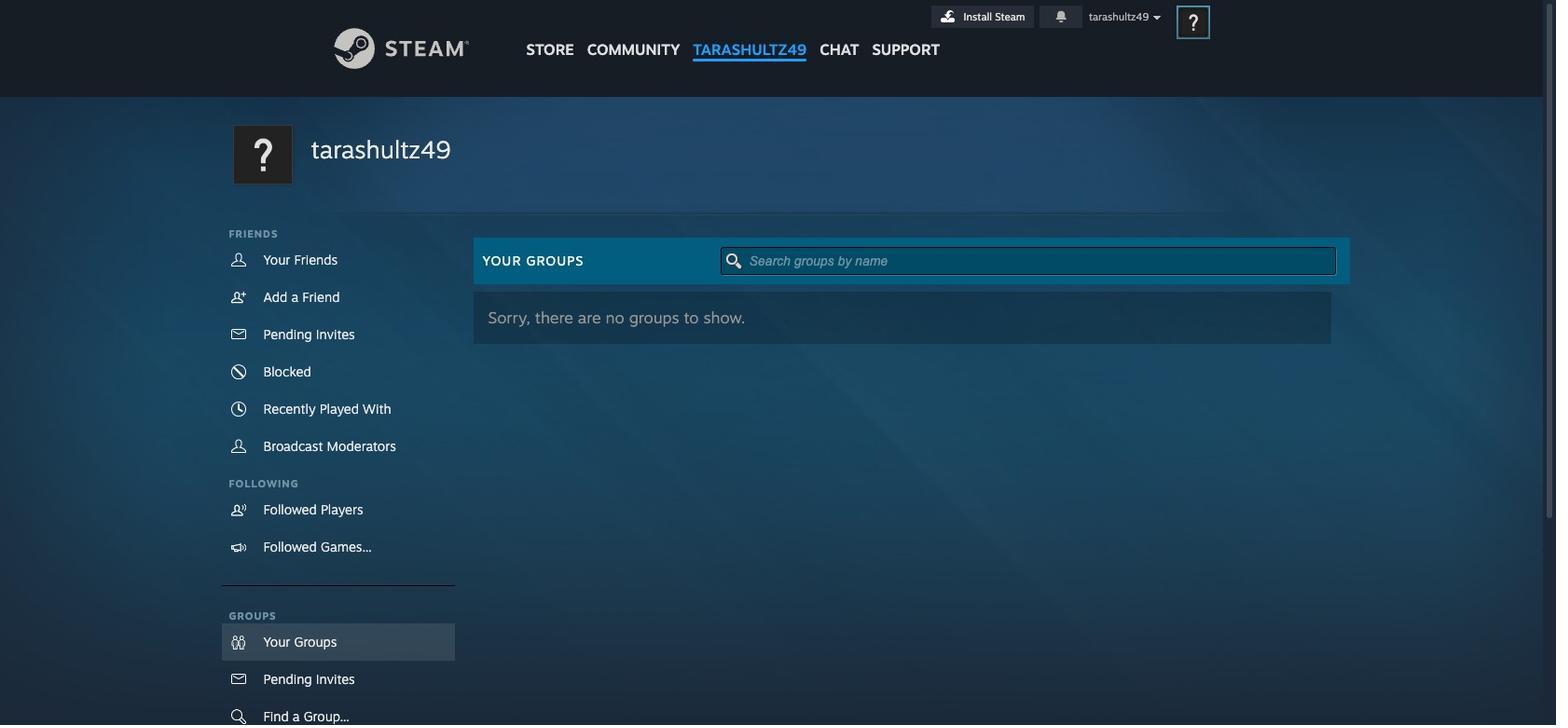 Task type: locate. For each thing, give the bounding box(es) containing it.
moderators
[[327, 438, 396, 454]]

1 vertical spatial pending invites
[[263, 671, 355, 687]]

followed players
[[263, 502, 363, 518]]

a inside add a friend 'link'
[[291, 289, 299, 305]]

followed down following
[[263, 502, 317, 518]]

invites up find a group... link
[[316, 671, 355, 687]]

followed games...
[[263, 539, 372, 555]]

pending invites
[[263, 326, 355, 342], [263, 671, 355, 687]]

groups up find a group... link
[[294, 634, 337, 650]]

pending up find
[[263, 671, 312, 687]]

1 pending invites link from the top
[[221, 316, 455, 353]]

0 vertical spatial friends
[[229, 228, 278, 241]]

2 vertical spatial groups
[[294, 634, 337, 650]]

1 vertical spatial friends
[[294, 252, 338, 268]]

1 vertical spatial a
[[293, 709, 300, 725]]

your
[[263, 252, 290, 268], [483, 253, 522, 269], [263, 634, 290, 650]]

0 horizontal spatial tarashultz49
[[311, 134, 451, 164]]

2 pending invites link from the top
[[221, 661, 455, 698]]

with
[[363, 401, 391, 417]]

0 vertical spatial a
[[291, 289, 299, 305]]

groups up there
[[526, 253, 584, 269]]

1 invites from the top
[[316, 326, 355, 342]]

groups
[[526, 253, 584, 269], [229, 610, 277, 623], [294, 634, 337, 650]]

tarashultz49 for the top tarashultz49 link
[[693, 40, 807, 59]]

1 horizontal spatial tarashultz49
[[693, 40, 807, 59]]

your friends
[[263, 252, 338, 268]]

find a group...
[[263, 709, 350, 725]]

your inside your friends link
[[263, 252, 290, 268]]

chat
[[820, 40, 859, 59]]

pending invites link up group...
[[221, 661, 455, 698]]

1 vertical spatial invites
[[316, 671, 355, 687]]

recently
[[263, 401, 316, 417]]

a inside find a group... link
[[293, 709, 300, 725]]

1 pending from the top
[[263, 326, 312, 342]]

tarashultz49 link
[[687, 0, 813, 68], [311, 132, 451, 167]]

followed inside 'link'
[[263, 539, 317, 555]]

followed for followed players
[[263, 502, 317, 518]]

friends up friend
[[294, 252, 338, 268]]

your up "sorry,"
[[483, 253, 522, 269]]

pending up blocked
[[263, 326, 312, 342]]

0 vertical spatial groups
[[526, 253, 584, 269]]

broadcast
[[263, 438, 323, 454]]

2 followed from the top
[[263, 539, 317, 555]]

find
[[263, 709, 289, 725]]

0 horizontal spatial your groups
[[263, 634, 337, 650]]

1 horizontal spatial groups
[[294, 634, 337, 650]]

1 horizontal spatial tarashultz49 link
[[687, 0, 813, 68]]

2 pending from the top
[[263, 671, 312, 687]]

2 pending invites from the top
[[263, 671, 355, 687]]

your for your friends link
[[263, 252, 290, 268]]

groups
[[629, 308, 679, 327]]

followed games... link
[[221, 529, 455, 566]]

a right add
[[291, 289, 299, 305]]

your groups up there
[[483, 253, 584, 269]]

0 vertical spatial tarashultz49
[[1089, 10, 1149, 23]]

0 vertical spatial pending invites link
[[221, 316, 455, 353]]

groups up your groups link
[[229, 610, 277, 623]]

1 vertical spatial pending invites link
[[221, 661, 455, 698]]

to
[[684, 308, 699, 327]]

your up find
[[263, 634, 290, 650]]

a right find
[[293, 709, 300, 725]]

your up add
[[263, 252, 290, 268]]

0 vertical spatial tarashultz49 link
[[687, 0, 813, 68]]

tarashultz49
[[1089, 10, 1149, 23], [693, 40, 807, 59], [311, 134, 451, 164]]

invites down add a friend 'link'
[[316, 326, 355, 342]]

followed
[[263, 502, 317, 518], [263, 539, 317, 555]]

1 followed from the top
[[263, 502, 317, 518]]

pending invites link down friend
[[221, 316, 455, 353]]

followed down followed players
[[263, 539, 317, 555]]

support link
[[866, 0, 947, 63]]

1 vertical spatial followed
[[263, 539, 317, 555]]

friends
[[229, 228, 278, 241], [294, 252, 338, 268]]

pending for second pending invites link from the bottom of the page
[[263, 326, 312, 342]]

1 vertical spatial tarashultz49 link
[[311, 132, 451, 167]]

your inside your groups link
[[263, 634, 290, 650]]

pending invites down add a friend
[[263, 326, 355, 342]]

1 vertical spatial groups
[[229, 610, 277, 623]]

invites
[[316, 326, 355, 342], [316, 671, 355, 687]]

0 vertical spatial pending
[[263, 326, 312, 342]]

2 invites from the top
[[316, 671, 355, 687]]

pending invites up find a group...
[[263, 671, 355, 687]]

1 vertical spatial tarashultz49
[[693, 40, 807, 59]]

1 vertical spatial pending
[[263, 671, 312, 687]]

your groups up find a group...
[[263, 634, 337, 650]]

games...
[[321, 539, 372, 555]]

friends up your friends
[[229, 228, 278, 241]]

0 horizontal spatial groups
[[229, 610, 277, 623]]

pending invites link
[[221, 316, 455, 353], [221, 661, 455, 698]]

support
[[872, 40, 940, 59]]

0 vertical spatial pending invites
[[263, 326, 355, 342]]

2 vertical spatial tarashultz49
[[311, 134, 451, 164]]

your groups
[[483, 253, 584, 269], [263, 634, 337, 650]]

0 vertical spatial followed
[[263, 502, 317, 518]]

2 horizontal spatial tarashultz49
[[1089, 10, 1149, 23]]

1 horizontal spatial your groups
[[483, 253, 584, 269]]

sorry, there are no groups to show.
[[488, 308, 745, 327]]

pending
[[263, 326, 312, 342], [263, 671, 312, 687]]

0 vertical spatial invites
[[316, 326, 355, 342]]

0 vertical spatial your groups
[[483, 253, 584, 269]]

your friends link
[[221, 242, 455, 279]]

your for your groups link
[[263, 634, 290, 650]]

pending for 2nd pending invites link from the top
[[263, 671, 312, 687]]

a
[[291, 289, 299, 305], [293, 709, 300, 725]]



Task type: describe. For each thing, give the bounding box(es) containing it.
a for find
[[293, 709, 300, 725]]

community link
[[581, 0, 687, 68]]

blocked
[[263, 364, 311, 380]]

followed players link
[[221, 491, 455, 529]]

recently played with link
[[221, 391, 455, 428]]

there
[[535, 308, 573, 327]]

store
[[526, 40, 574, 59]]

add a friend link
[[221, 279, 455, 316]]

players
[[321, 502, 363, 518]]

install
[[964, 10, 992, 23]]

broadcast moderators link
[[221, 428, 455, 465]]

chat link
[[813, 0, 866, 63]]

broadcast moderators
[[263, 438, 396, 454]]

install steam link
[[931, 6, 1034, 28]]

store link
[[520, 0, 581, 68]]

tarashultz49 for the left tarashultz49 link
[[311, 134, 451, 164]]

Search groups by name text field
[[720, 247, 1336, 275]]

show.
[[704, 308, 745, 327]]

1 vertical spatial your groups
[[263, 634, 337, 650]]

your groups link
[[221, 624, 455, 661]]

1 pending invites from the top
[[263, 326, 355, 342]]

2 horizontal spatial groups
[[526, 253, 584, 269]]

group...
[[304, 709, 350, 725]]

sorry,
[[488, 308, 530, 327]]

followed for followed games...
[[263, 539, 317, 555]]

community
[[587, 40, 680, 59]]

find a group... link
[[221, 698, 455, 726]]

install steam
[[964, 10, 1025, 23]]

recently played with
[[263, 401, 391, 417]]

0 horizontal spatial tarashultz49 link
[[311, 132, 451, 167]]

blocked link
[[221, 353, 455, 391]]

steam
[[995, 10, 1025, 23]]

a for add
[[291, 289, 299, 305]]

played
[[320, 401, 359, 417]]

friend
[[302, 289, 340, 305]]

1 horizontal spatial friends
[[294, 252, 338, 268]]

add a friend
[[263, 289, 340, 305]]

following
[[229, 477, 299, 491]]

no
[[606, 308, 625, 327]]

add
[[263, 289, 288, 305]]

are
[[578, 308, 601, 327]]

0 horizontal spatial friends
[[229, 228, 278, 241]]



Task type: vqa. For each thing, say whether or not it's contained in the screenshot.
tarashultz49 for right TARASHULTZ49 link
yes



